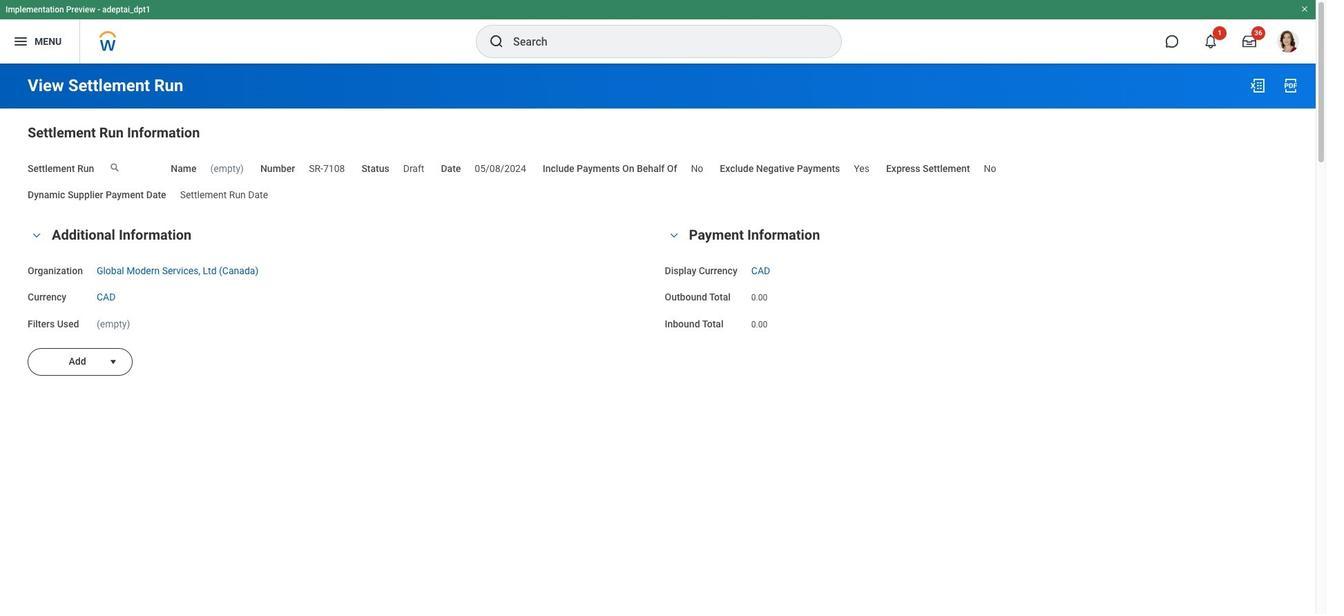 Task type: locate. For each thing, give the bounding box(es) containing it.
main content
[[0, 64, 1316, 395]]

chevron down image
[[28, 231, 45, 240], [666, 231, 682, 240]]

group
[[28, 122, 1289, 207], [28, 224, 651, 332], [665, 224, 1289, 332]]

settlement run date element
[[180, 186, 268, 200]]

Search Workday  search field
[[513, 26, 813, 57]]

banner
[[0, 0, 1316, 64]]

1 horizontal spatial chevron down image
[[666, 231, 682, 240]]

2 chevron down image from the left
[[666, 231, 682, 240]]

notifications large image
[[1205, 35, 1218, 48]]

search image
[[489, 33, 505, 50]]

1 chevron down image from the left
[[28, 231, 45, 240]]

export to excel image
[[1250, 77, 1267, 94]]

0 horizontal spatial chevron down image
[[28, 231, 45, 240]]



Task type: describe. For each thing, give the bounding box(es) containing it.
caret down image
[[105, 357, 122, 368]]

justify image
[[12, 33, 29, 50]]

view printable version (pdf) image
[[1283, 77, 1300, 94]]

profile logan mcneil image
[[1278, 30, 1300, 55]]

close environment banner image
[[1301, 5, 1310, 13]]

inbox large image
[[1243, 35, 1257, 48]]



Task type: vqa. For each thing, say whether or not it's contained in the screenshot.
Create button
no



